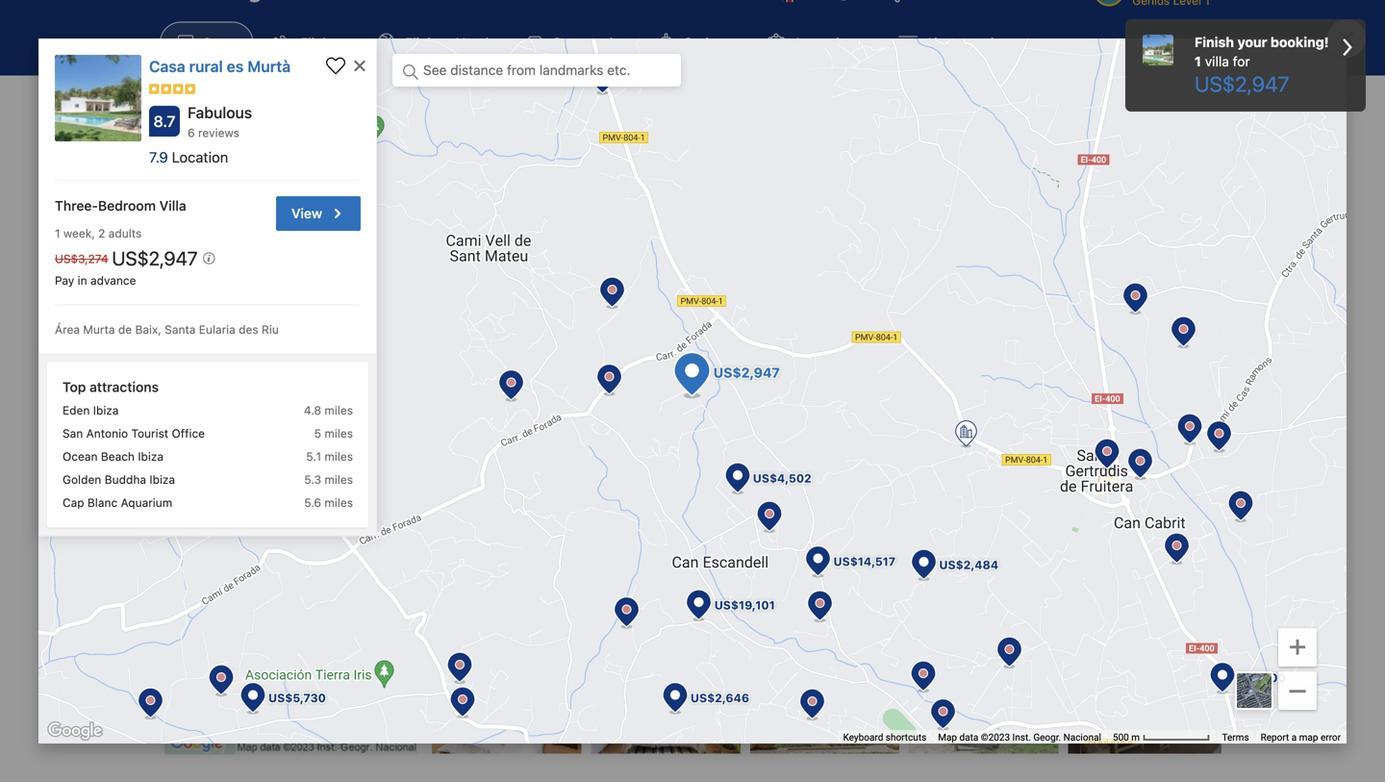 Task type: vqa. For each thing, say whether or not it's contained in the screenshot.
Check-in date
yes



Task type: describe. For each thing, give the bounding box(es) containing it.
travelling
[[216, 507, 266, 520]]

fabulous 6 reviews for scored 8.7 element
[[1100, 323, 1164, 356]]

eularia inside área murta de baix, 07814 santa eularia des riu, spain good location - show map
[[656, 255, 698, 271]]

located
[[1043, 398, 1086, 412]]

8.7 for the scored  8.7 "element" at left top
[[154, 112, 176, 130]]

7.9 location
[[149, 149, 228, 166]]

villa inside the map view dialog
[[159, 198, 186, 214]]

& for homes
[[271, 482, 279, 495]]

2023 for thursday 28 december 2023
[[364, 376, 397, 392]]

0 vertical spatial you
[[1122, 413, 1144, 427]]

miles for 5 miles
[[325, 427, 353, 440]]

área murta de baix, santa eularia des riu
[[55, 323, 279, 336]]

murtà for 'casa rural es murtà (villa), santa eularia des riu (spain) deals' link at the top
[[643, 101, 675, 114]]

for inside the reserve your villa stay 1 villa for us$2,947
[[1115, 212, 1131, 226]]

0 horizontal spatial search
[[179, 203, 240, 225]]

i'm travelling for work
[[196, 507, 314, 520]]

close info window image
[[351, 57, 369, 74]]

4.8 miles
[[304, 403, 353, 417]]

deals
[[876, 101, 906, 114]]

us$2,947 inside the reserve your villa stay 1 villa for us$2,947
[[1134, 212, 1190, 226]]

eden
[[63, 403, 90, 417]]

terms link
[[1223, 732, 1250, 743]]

m
[[1132, 732, 1140, 743]]

unpaved
[[988, 458, 1037, 472]]

us$2,947 inside finish your booking! 1 villa for us$2,947
[[1195, 71, 1290, 96]]

santa inside área murta de baix, 07814 santa eularia des riu, spain good location - show map
[[617, 255, 653, 271]]

des inside the map view dialog
[[239, 323, 259, 336]]

down
[[1098, 443, 1129, 457]]

good
[[432, 276, 467, 292]]

+10 photos link
[[1069, 648, 1222, 754]]

overview
[[447, 140, 505, 156]]

5.6
[[304, 496, 321, 509]]

crowds.
[[1073, 413, 1119, 427]]

entire homes & apartments
[[196, 482, 344, 495]]

data
[[960, 732, 979, 743]]

us$3,274
[[55, 252, 108, 266]]

flights
[[301, 35, 342, 51]]

san
[[63, 427, 83, 440]]

1 horizontal spatial villa
[[1151, 191, 1176, 207]]

5.3
[[304, 473, 321, 486]]

view
[[292, 205, 322, 221]]

map for report a map error
[[1300, 732, 1319, 743]]

ibiza,
[[1103, 398, 1134, 412]]

for inside finish your booking! 1 villa for us$2,947
[[1233, 53, 1251, 69]]

des left (spain)
[[791, 101, 810, 114]]

excellent.
[[1089, 383, 1145, 397]]

flight + hotel link
[[362, 22, 505, 64]]

attractions link
[[751, 22, 878, 64]]

three-
[[55, 198, 98, 214]]

date for check-in date
[[231, 293, 255, 306]]

overview link
[[432, 124, 521, 174]]

half
[[1045, 443, 1067, 457]]

a inside the location was excellent. centrally located in ibiza, yet far away from the crowds. you don't have neighbors or traffic. you have to drive a half mile down an unpaved …
[[1035, 443, 1042, 457]]

murta for área murta de baix, santa eularia des riu
[[83, 323, 115, 336]]

far
[[1159, 398, 1175, 412]]

©2023
[[981, 732, 1010, 743]]

miles for 5.6 miles
[[325, 496, 353, 509]]

+ _
[[1289, 626, 1308, 696]]

miles for 5.3 miles
[[325, 473, 353, 486]]

ibiza up antonio
[[93, 403, 119, 417]]

1 inside the reserve your villa stay 1 villa for us$2,947
[[1081, 212, 1087, 226]]

500 m
[[1113, 732, 1143, 743]]

previous image
[[966, 415, 978, 427]]

thursday 28 december 2023
[[215, 376, 397, 392]]

fabulous for the scored  8.7 "element" at left top
[[188, 103, 252, 122]]

eularia right (villa),
[[751, 101, 787, 114]]

baix, for santa
[[135, 323, 161, 336]]

finish your booking! 1 villa for us$2,947
[[1195, 34, 1329, 96]]

cap
[[63, 496, 84, 509]]

casa for 'casa rural es murtà (villa), santa eularia des riu (spain) deals' link at the top
[[569, 101, 596, 114]]

de for 07814
[[522, 255, 538, 271]]

error
[[1321, 732, 1341, 743]]

28
[[276, 376, 293, 392]]

top
[[63, 379, 86, 395]]

staff
[[980, 548, 1013, 564]]

(villa),
[[678, 101, 713, 114]]

baix, for 07814
[[542, 255, 571, 271]]

keyboard shortcuts
[[844, 732, 927, 743]]

2023 for thursday 21 december 2023
[[362, 319, 395, 334]]

2 have from the left
[[1162, 428, 1190, 442]]

check- for in
[[179, 293, 218, 306]]

golden
[[63, 473, 101, 486]]

buddha
[[105, 473, 146, 486]]

map data ©2023 inst. geogr. nacional
[[938, 732, 1102, 743]]

_ link
[[1279, 659, 1317, 710]]

rated element
[[172, 149, 228, 166]]

2 vertical spatial casa
[[432, 217, 487, 244]]

belgium
[[1044, 496, 1088, 509]]

office
[[172, 427, 205, 440]]

in inside the location was excellent. centrally located in ibiza, yet far away from the crowds. you don't have neighbors or traffic. you have to drive a half mile down an unpaved …
[[1090, 398, 1100, 412]]

1 horizontal spatial 21
[[276, 319, 290, 334]]

5 miles
[[314, 427, 353, 440]]

map view dialog
[[0, 0, 1386, 782]]

de for santa
[[118, 323, 132, 336]]

december for 28
[[296, 376, 361, 392]]

check- for out
[[179, 351, 218, 364]]

show
[[537, 276, 572, 292]]

out
[[218, 351, 236, 364]]

photos
[[1134, 691, 1191, 711]]

eularia up overview
[[458, 101, 495, 114]]

search section
[[156, 116, 424, 756]]

murta for área murta de baix, 07814 santa eularia des riu, spain good location - show map
[[482, 255, 519, 271]]

your for us$2,947
[[1238, 34, 1268, 50]]

finish
[[1195, 34, 1235, 50]]

murtà for 'casa rural es murtà' link
[[248, 57, 291, 76]]

san antonio tourist office
[[63, 427, 205, 440]]

500
[[1113, 732, 1130, 743]]

2 vertical spatial villa
[[1090, 212, 1112, 226]]

blanc
[[87, 496, 118, 509]]

casa rural es murtà (villa), santa eularia des riu (spain) deals link
[[569, 101, 906, 114]]

the
[[988, 383, 1010, 397]]

rural for 'casa rural es murtà' link
[[189, 57, 223, 76]]

See distance from landmarks etc. search field
[[393, 54, 681, 87]]

casa rural es murtà (villa), santa eularia des riu (spain) deals
[[569, 101, 906, 114]]

rightchevron image
[[1343, 33, 1353, 62]]

rentals
[[578, 35, 620, 51]]

for inside search section
[[269, 507, 284, 520]]

eularia inside the map view dialog
[[199, 323, 236, 336]]

i'm
[[196, 507, 213, 520]]

8.7 for scored 8.7 element
[[1176, 330, 1198, 348]]

(spain)
[[834, 101, 873, 114]]

área murta de baix, 07814 santa eularia des riu, spain good location - show map
[[432, 255, 793, 292]]

5.1
[[306, 450, 321, 463]]

top attractions
[[63, 379, 159, 395]]

reviews for the scored  8.7 "element" at left top
[[198, 126, 239, 140]]

+ inside the map view dialog
[[1289, 626, 1308, 663]]

1 horizontal spatial rural
[[491, 217, 541, 244]]

1 inside finish your booking! 1 villa for us$2,947
[[1195, 53, 1202, 69]]

1 have from the left
[[988, 428, 1015, 442]]

es for 'casa rural es murtà (villa), santa eularia des riu (spain) deals' link at the top
[[627, 101, 640, 114]]

facilities link
[[652, 124, 737, 174]]

500 m button
[[1108, 730, 1217, 744]]

yet
[[1138, 398, 1156, 412]]

ibiza up aquarium
[[150, 473, 175, 486]]

report
[[1261, 732, 1290, 743]]

0 vertical spatial villa
[[536, 140, 562, 156]]

es for 'casa rural es murtà' link
[[227, 57, 244, 76]]



Task type: locate. For each thing, give the bounding box(es) containing it.
murta up good location - show map button
[[482, 255, 519, 271]]

your right the finish
[[1238, 34, 1268, 50]]

santa eularia des riu link
[[424, 99, 538, 116]]

0 vertical spatial 1
[[1195, 53, 1202, 69]]

1 vertical spatial search
[[266, 548, 314, 566]]

casa up 4 out of 5 icon
[[149, 57, 185, 76]]

miles right 5
[[325, 427, 353, 440]]

5
[[314, 427, 321, 440]]

1 horizontal spatial your
[[1238, 34, 1268, 50]]

2 horizontal spatial for
[[1233, 53, 1251, 69]]

attractions
[[794, 35, 862, 51]]

santa up overview
[[424, 101, 455, 114]]

área down pay
[[55, 323, 80, 336]]

2023 inside 'thursday 28 december 2023' button
[[364, 376, 397, 392]]

4 miles from the top
[[325, 473, 353, 486]]

1 horizontal spatial 8.7
[[1176, 330, 1198, 348]]

villa inside finish your booking! 1 villa for us$2,947
[[1206, 53, 1230, 69]]

0 vertical spatial fabulous
[[188, 103, 252, 122]]

reviews up rated "element"
[[198, 126, 239, 140]]

for down reserve
[[1115, 212, 1131, 226]]

santa right (villa),
[[717, 101, 748, 114]]

0 vertical spatial es
[[227, 57, 244, 76]]

de up -
[[522, 255, 538, 271]]

villa down reserve
[[1090, 212, 1112, 226]]

google image
[[43, 719, 107, 744]]

rural inside the map view dialog
[[189, 57, 223, 76]]

07814
[[575, 255, 614, 271]]

1 horizontal spatial have
[[1162, 428, 1190, 442]]

0 vertical spatial murtà
[[248, 57, 291, 76]]

1 horizontal spatial de
[[522, 255, 538, 271]]

0 horizontal spatial &
[[271, 482, 279, 495]]

us$4,502
[[753, 471, 812, 485]]

thursday 28 december 2023 button
[[179, 366, 401, 403]]

scored  7.9 element
[[149, 149, 172, 166]]

december up the 4.8 miles on the left bottom of page
[[296, 376, 361, 392]]

view link
[[276, 196, 361, 231]]

reviews inside the map view dialog
[[198, 126, 239, 140]]

0 vertical spatial search
[[179, 203, 240, 225]]

rural down stays
[[189, 57, 223, 76]]

price
[[606, 140, 637, 156]]

0 horizontal spatial your
[[1119, 191, 1148, 207]]

in for check-
[[218, 293, 228, 306]]

0 vertical spatial baix,
[[542, 255, 571, 271]]

rural up good location - show map button
[[491, 217, 541, 244]]

december
[[294, 319, 358, 334], [296, 376, 361, 392]]

you down ibiza,
[[1122, 413, 1144, 427]]

1 vertical spatial 2023
[[364, 376, 397, 392]]

airport taxis
[[926, 35, 1001, 51]]

0 horizontal spatial 8.7
[[154, 112, 176, 130]]

de
[[1008, 496, 1023, 509]]

murtà up villas
[[248, 57, 291, 76]]

1 vertical spatial murta
[[83, 323, 115, 336]]

1 horizontal spatial murta
[[482, 255, 519, 271]]

search down location
[[179, 203, 240, 225]]

1 check- from the top
[[179, 293, 218, 306]]

& right info
[[593, 140, 602, 156]]

in inside search section
[[218, 293, 228, 306]]

your right reserve
[[1119, 191, 1148, 207]]

2 miles from the top
[[325, 427, 353, 440]]

riu inside the map view dialog
[[262, 323, 279, 336]]

1 down the finish
[[1195, 53, 1202, 69]]

1 horizontal spatial fabulous
[[1100, 323, 1164, 342]]

casa rural es murtà link
[[149, 57, 291, 76]]

us$14,517
[[834, 555, 896, 568]]

0 horizontal spatial casa rural es murtà
[[149, 57, 291, 76]]

pay
[[55, 274, 74, 287]]

1 vertical spatial villa
[[159, 198, 186, 214]]

a right report
[[1292, 732, 1297, 743]]

eularia up "check-out date"
[[199, 323, 236, 336]]

villa left stay
[[1151, 191, 1176, 207]]

1 vertical spatial de
[[118, 323, 132, 336]]

miles for 5.1 miles
[[325, 450, 353, 463]]

santa right 07814 at the left top
[[617, 255, 653, 271]]

your inside finish your booking! 1 villa for us$2,947
[[1238, 34, 1268, 50]]

was
[[1063, 383, 1086, 397]]

1 vertical spatial in
[[218, 293, 228, 306]]

casa rural es murtà up -
[[432, 217, 640, 244]]

you
[[1122, 413, 1144, 427], [1137, 428, 1159, 442]]

0 vertical spatial date
[[231, 293, 255, 306]]

+ up 'report a map error'
[[1289, 626, 1308, 663]]

1 inside the map view dialog
[[55, 227, 60, 240]]

8.7 down 4 out of 5 icon
[[154, 112, 176, 130]]

murta
[[482, 255, 519, 271], [83, 323, 115, 336]]

ocean beach ibiza
[[63, 450, 164, 463]]

0 horizontal spatial 6
[[188, 126, 195, 140]]

us$2,646
[[691, 692, 750, 705]]

scored 10 element
[[1172, 540, 1203, 571]]

1 horizontal spatial casa rural es murtà
[[432, 217, 640, 244]]

murta inside the map view dialog
[[83, 323, 115, 336]]

0 vertical spatial thursday
[[215, 319, 273, 334]]

reserve
[[1065, 191, 1116, 207]]

map right on
[[306, 692, 334, 708]]

0 vertical spatial casa rural es murtà
[[149, 57, 291, 76]]

de inside the map view dialog
[[118, 323, 132, 336]]

1 vertical spatial check-
[[179, 351, 218, 364]]

1 horizontal spatial 1
[[1081, 212, 1087, 226]]

location up centrally
[[1013, 383, 1059, 397]]

homes
[[231, 482, 267, 495]]

1 horizontal spatial a
[[1292, 732, 1297, 743]]

des left riu,
[[702, 255, 724, 271]]

murtà up 07814 at the left top
[[576, 217, 640, 244]]

0 horizontal spatial riu
[[262, 323, 279, 336]]

reviews left '(6)'
[[897, 140, 944, 156]]

1 horizontal spatial riu
[[521, 101, 538, 114]]

8.7 inside the scored  8.7 "element"
[[154, 112, 176, 130]]

december up thursday 28 december 2023
[[294, 319, 358, 334]]

1 horizontal spatial location
[[1013, 383, 1059, 397]]

0 horizontal spatial +
[[444, 35, 452, 51]]

in right pay
[[78, 274, 87, 287]]

villa info & price link
[[521, 124, 652, 174]]

your inside the reserve your villa stay 1 villa for us$2,947
[[1119, 191, 1148, 207]]

check- down área murta de baix, santa eularia des riu
[[179, 351, 218, 364]]

miles up 5 miles
[[325, 403, 353, 417]]

eularia left riu,
[[656, 255, 698, 271]]

next image
[[1205, 415, 1216, 427]]

good location - show map button
[[432, 276, 604, 292]]

booking.com image
[[175, 0, 314, 2]]

0 vertical spatial 2023
[[362, 319, 395, 334]]

scored  8.7 element
[[149, 106, 180, 137]]

0 horizontal spatial villa
[[159, 198, 186, 214]]

2 horizontal spatial villa
[[1206, 53, 1230, 69]]

date up out
[[231, 293, 255, 306]]

airport taxis link
[[882, 22, 1018, 64]]

rural
[[189, 57, 223, 76], [599, 101, 624, 114], [491, 217, 541, 244]]

murta inside área murta de baix, 07814 santa eularia des riu, spain good location - show map
[[482, 255, 519, 271]]

5 miles from the top
[[325, 496, 353, 509]]

miles down 5.1 miles
[[325, 473, 353, 486]]

a inside dialog
[[1292, 732, 1297, 743]]

fabulous for scored 8.7 element
[[1100, 323, 1164, 342]]

1 vertical spatial &
[[271, 482, 279, 495]]

location left -
[[471, 276, 524, 292]]

reviews left scored 8.7 element
[[1123, 342, 1164, 356]]

&
[[593, 140, 602, 156], [271, 482, 279, 495]]

advance
[[90, 274, 136, 287]]

an
[[1133, 443, 1147, 457]]

have down the away
[[988, 428, 1015, 442]]

fabulous inside the map view dialog
[[188, 103, 252, 122]]

baix, inside the map view dialog
[[135, 323, 161, 336]]

location inside área murta de baix, 07814 santa eularia des riu, spain good location - show map
[[471, 276, 524, 292]]

taxis
[[972, 35, 1001, 51]]

check- up área murta de baix, santa eularia des riu
[[179, 293, 218, 306]]

rated fabulous element
[[980, 321, 1164, 344]]

car
[[552, 35, 574, 51]]

+10
[[1100, 691, 1130, 711]]

0 horizontal spatial rural
[[189, 57, 223, 76]]

search inside button
[[266, 548, 314, 566]]

in up "check-out date"
[[218, 293, 228, 306]]

2 horizontal spatial es
[[627, 101, 640, 114]]

+10 photos
[[1100, 691, 1191, 711]]

map region
[[38, 38, 1347, 744]]

21
[[276, 319, 290, 334], [193, 324, 203, 334]]

es up show at the left top
[[546, 217, 571, 244]]

0 vertical spatial check-
[[179, 293, 218, 306]]

1 vertical spatial thursday
[[215, 376, 273, 392]]

in for pay
[[78, 274, 87, 287]]

check-in date
[[179, 293, 255, 306]]

map inside search section
[[306, 692, 334, 708]]

casa inside the map view dialog
[[149, 57, 185, 76]]

área inside área murta de baix, 07814 santa eularia des riu, spain good location - show map
[[450, 255, 478, 271]]

0 vertical spatial villa
[[1206, 53, 1230, 69]]

three-bedroom villa
[[55, 198, 186, 214]]

miles down 5.3 miles
[[325, 496, 353, 509]]

location inside the location was excellent. centrally located in ibiza, yet far away from the crowds. you don't have neighbors or traffic. you have to drive a half mile down an unpaved …
[[1013, 383, 1059, 397]]

all villas
[[231, 101, 275, 114]]

villa info & price
[[536, 140, 637, 156]]

casa rural es murtà down stays
[[149, 57, 291, 76]]

riu down see distance from landmarks etc. search field
[[521, 101, 538, 114]]

for
[[1233, 53, 1251, 69], [1115, 212, 1131, 226], [269, 507, 284, 520]]

rural up price
[[599, 101, 624, 114]]

your
[[1238, 34, 1268, 50], [1119, 191, 1148, 207]]

1 vertical spatial rural
[[599, 101, 624, 114]]

1 vertical spatial murtà
[[643, 101, 675, 114]]

0 vertical spatial reviews
[[198, 126, 239, 140]]

2 check- from the top
[[179, 351, 218, 364]]

check-
[[179, 293, 218, 306], [179, 351, 218, 364]]

es up price
[[627, 101, 640, 114]]

3 miles from the top
[[325, 450, 353, 463]]

ibiza down close info window image
[[367, 101, 393, 114]]

es down stays
[[227, 57, 244, 76]]

in up crowds.
[[1090, 398, 1100, 412]]

6 up 7.9 location
[[188, 126, 195, 140]]

1 vertical spatial you
[[1137, 428, 1159, 442]]

date for check-out date
[[239, 351, 263, 364]]

& right homes
[[271, 482, 279, 495]]

1 vertical spatial +
[[1289, 626, 1308, 663]]

6 for scored 8.7 element
[[1113, 342, 1120, 356]]

rural for 'casa rural es murtà (villa), santa eularia des riu (spain) deals' link at the top
[[599, 101, 624, 114]]

ibiza down tourist at the left
[[138, 450, 164, 463]]

all
[[231, 101, 245, 114]]

área inside the map view dialog
[[55, 323, 80, 336]]

1 miles from the top
[[325, 403, 353, 417]]

des down see distance from landmarks etc. search field
[[498, 101, 518, 114]]

& inside search section
[[271, 482, 279, 495]]

1 vertical spatial 1
[[1081, 212, 1087, 226]]

2 thursday from the top
[[215, 376, 273, 392]]

6 for the scored  8.7 "element" at left top
[[188, 126, 195, 140]]

us$2,947
[[1195, 71, 1290, 96], [1134, 212, 1190, 226], [112, 247, 202, 269], [714, 365, 780, 381]]

8.7 up don't
[[1176, 330, 1198, 348]]

murtà inside the map view dialog
[[248, 57, 291, 76]]

1 left week,
[[55, 227, 60, 240]]

2 vertical spatial rural
[[491, 217, 541, 244]]

2 horizontal spatial map
[[1300, 732, 1319, 743]]

1 horizontal spatial +
[[1289, 626, 1308, 663]]

5.6 miles
[[304, 496, 353, 509]]

1 horizontal spatial es
[[546, 217, 571, 244]]

des
[[498, 101, 518, 114], [791, 101, 810, 114], [702, 255, 724, 271], [239, 323, 259, 336]]

reviews for scored 8.7 element
[[1123, 342, 1164, 356]]

miles for 4.8 miles
[[325, 403, 353, 417]]

terms
[[1223, 732, 1250, 743]]

1 horizontal spatial 6
[[1113, 342, 1120, 356]]

entire
[[196, 482, 228, 495]]

2 horizontal spatial 1
[[1195, 53, 1202, 69]]

click to open map view image
[[432, 252, 447, 274]]

search
[[179, 203, 240, 225], [266, 548, 314, 566]]

casa up villa info & price at left top
[[569, 101, 596, 114]]

murta down pay in advance
[[83, 323, 115, 336]]

0 vertical spatial map
[[575, 276, 604, 292]]

attractions
[[90, 379, 159, 395]]

inst.
[[1013, 732, 1031, 743]]

map inside área murta de baix, 07814 santa eularia des riu, spain good location - show map
[[575, 276, 604, 292]]

1 horizontal spatial map
[[575, 276, 604, 292]]

+ link
[[1279, 626, 1317, 667]]

des inside área murta de baix, 07814 santa eularia des riu, spain good location - show map
[[702, 255, 724, 271]]

1 down reserve
[[1081, 212, 1087, 226]]

map down 07814 at the left top
[[575, 276, 604, 292]]

baix, up show at the left top
[[542, 255, 571, 271]]

21 up the 28
[[276, 319, 290, 334]]

december inside button
[[296, 376, 361, 392]]

hotel
[[456, 35, 489, 51]]

0 vertical spatial in
[[78, 274, 87, 287]]

map left error
[[1300, 732, 1319, 743]]

+ left hotel
[[444, 35, 452, 51]]

antonio
[[86, 427, 128, 440]]

thursday for thursday 21 december 2023
[[215, 319, 273, 334]]

in inside the map view dialog
[[78, 274, 87, 287]]

0 horizontal spatial fabulous 6 reviews
[[188, 103, 252, 140]]

home link
[[168, 99, 200, 116]]

fabulous 6 reviews
[[188, 103, 252, 140], [1100, 323, 1164, 356]]

your for for
[[1119, 191, 1148, 207]]

miles
[[325, 403, 353, 417], [325, 427, 353, 440], [325, 450, 353, 463], [325, 473, 353, 486], [325, 496, 353, 509]]

2 horizontal spatial casa
[[569, 101, 596, 114]]

casa up click to open map view icon at the left of page
[[432, 217, 487, 244]]

flight
[[406, 35, 440, 51]]

0 vertical spatial your
[[1238, 34, 1268, 50]]

villa left info
[[536, 140, 562, 156]]

1 horizontal spatial baix,
[[542, 255, 571, 271]]

10
[[1179, 547, 1196, 565]]

1 vertical spatial 6
[[1113, 342, 1120, 356]]

geogr.
[[1034, 732, 1062, 743]]

baix, down advance
[[135, 323, 161, 336]]

de inside área murta de baix, 07814 santa eularia des riu, spain good location - show map
[[522, 255, 538, 271]]

1 vertical spatial es
[[627, 101, 640, 114]]

1 vertical spatial map
[[306, 692, 334, 708]]

21 down check-in date
[[193, 324, 203, 334]]

1 horizontal spatial villa
[[536, 140, 562, 156]]

0 horizontal spatial reviews
[[198, 126, 239, 140]]

0 horizontal spatial in
[[78, 274, 87, 287]]

miles down 5 miles
[[325, 450, 353, 463]]

1 vertical spatial villa
[[1151, 191, 1176, 207]]

4 out of 5 image
[[149, 83, 195, 95]]

0 horizontal spatial murta
[[83, 323, 115, 336]]

fabulous 6 reviews for the scored  8.7 "element" at left top
[[188, 103, 252, 140]]

0 vertical spatial location
[[471, 276, 524, 292]]

map for show on map
[[306, 692, 334, 708]]

área for área murta de baix, santa eularia des riu
[[55, 323, 80, 336]]

thursday up out
[[215, 319, 273, 334]]

have down don't
[[1162, 428, 1190, 442]]

1 vertical spatial fabulous 6 reviews
[[1100, 323, 1164, 356]]

área right click to open map view icon at the left of page
[[450, 255, 478, 271]]

riu left (spain)
[[814, 101, 831, 114]]

des up "check-out date"
[[239, 323, 259, 336]]

villa right the bedroom
[[159, 198, 186, 214]]

1 vertical spatial área
[[55, 323, 80, 336]]

villa down the finish
[[1206, 53, 1230, 69]]

0 vertical spatial &
[[593, 140, 602, 156]]

for left work at the left bottom of the page
[[269, 507, 284, 520]]

airport
[[926, 35, 969, 51]]

de
[[522, 255, 538, 271], [118, 323, 132, 336]]

car rentals
[[552, 35, 620, 51]]

santa inside the map view dialog
[[165, 323, 196, 336]]

2 vertical spatial map
[[1300, 732, 1319, 743]]

0 vertical spatial área
[[450, 255, 478, 271]]

2 vertical spatial es
[[546, 217, 571, 244]]

home
[[168, 101, 200, 114]]

us$5,730
[[268, 692, 326, 705]]

eularia
[[458, 101, 495, 114], [751, 101, 787, 114], [656, 255, 698, 271], [199, 323, 236, 336]]

2 vertical spatial murtà
[[576, 217, 640, 244]]

área for área murta de baix, 07814 santa eularia des riu, spain good location - show map
[[450, 255, 478, 271]]

0 horizontal spatial es
[[227, 57, 244, 76]]

0 vertical spatial 6
[[188, 126, 195, 140]]

for down the finish
[[1233, 53, 1251, 69]]

murtà left (villa),
[[643, 101, 675, 114]]

show
[[248, 692, 283, 708]]

you up an
[[1137, 428, 1159, 442]]

5.3 miles
[[304, 473, 353, 486]]

1 thursday from the top
[[215, 319, 273, 334]]

2 horizontal spatial riu
[[814, 101, 831, 114]]

date
[[231, 293, 255, 306], [239, 351, 263, 364]]

1 horizontal spatial reviews
[[897, 140, 944, 156]]

thursday for thursday 28 december 2023
[[215, 376, 273, 392]]

cap blanc aquarium
[[63, 496, 172, 509]]

search button
[[179, 534, 401, 580]]

casa rural es murtà inside the map view dialog
[[149, 57, 291, 76]]

or
[[1080, 428, 1092, 442]]

baix, inside área murta de baix, 07814 santa eularia des riu, spain good location - show map
[[542, 255, 571, 271]]

report a map error link
[[1261, 732, 1341, 743]]

1 horizontal spatial fabulous 6 reviews
[[1100, 323, 1164, 356]]

1 horizontal spatial casa
[[432, 217, 487, 244]]

scored 8.7 element
[[1172, 324, 1203, 355]]

1 horizontal spatial in
[[218, 293, 228, 306]]

riu up "check-out date"
[[262, 323, 279, 336]]

es inside the map view dialog
[[227, 57, 244, 76]]

8.7 inside scored 8.7 element
[[1176, 330, 1198, 348]]

0 horizontal spatial location
[[471, 276, 524, 292]]

2 vertical spatial 1
[[55, 227, 60, 240]]

1 vertical spatial casa rural es murtà
[[432, 217, 640, 244]]

date right out
[[239, 351, 263, 364]]

& for info
[[593, 140, 602, 156]]

search down work at the left bottom of the page
[[266, 548, 314, 566]]

de down advance
[[118, 323, 132, 336]]

santa inside santa eularia des riu link
[[424, 101, 455, 114]]

keyboard
[[844, 732, 884, 743]]

1 horizontal spatial área
[[450, 255, 478, 271]]

location
[[471, 276, 524, 292], [1013, 383, 1059, 397]]

booking!
[[1271, 34, 1329, 50]]

thursday inside button
[[215, 376, 273, 392]]

6 up excellent. at the right
[[1113, 342, 1120, 356]]

1 vertical spatial date
[[239, 351, 263, 364]]

ocean
[[63, 450, 98, 463]]

0 vertical spatial for
[[1233, 53, 1251, 69]]

1 horizontal spatial murtà
[[576, 217, 640, 244]]

6 inside the map view dialog
[[188, 126, 195, 140]]

on
[[287, 692, 303, 708]]

a up …
[[1035, 443, 1042, 457]]

2 horizontal spatial in
[[1090, 398, 1100, 412]]

casa for 'casa rural es murtà' link
[[149, 57, 185, 76]]

0 horizontal spatial 21
[[193, 324, 203, 334]]

fabulous 6 reviews inside the map view dialog
[[188, 103, 252, 140]]

thursday down out
[[215, 376, 273, 392]]

december for 21
[[294, 319, 358, 334]]

2 horizontal spatial reviews
[[1123, 342, 1164, 356]]

0 horizontal spatial fabulous
[[188, 103, 252, 122]]

map inside dialog
[[1300, 732, 1319, 743]]

beach
[[101, 450, 135, 463]]

facilities
[[668, 140, 721, 156]]

_
[[1290, 659, 1306, 696]]

santa down check-in date
[[165, 323, 196, 336]]

tourist
[[131, 427, 169, 440]]

1 vertical spatial 8.7
[[1176, 330, 1198, 348]]



